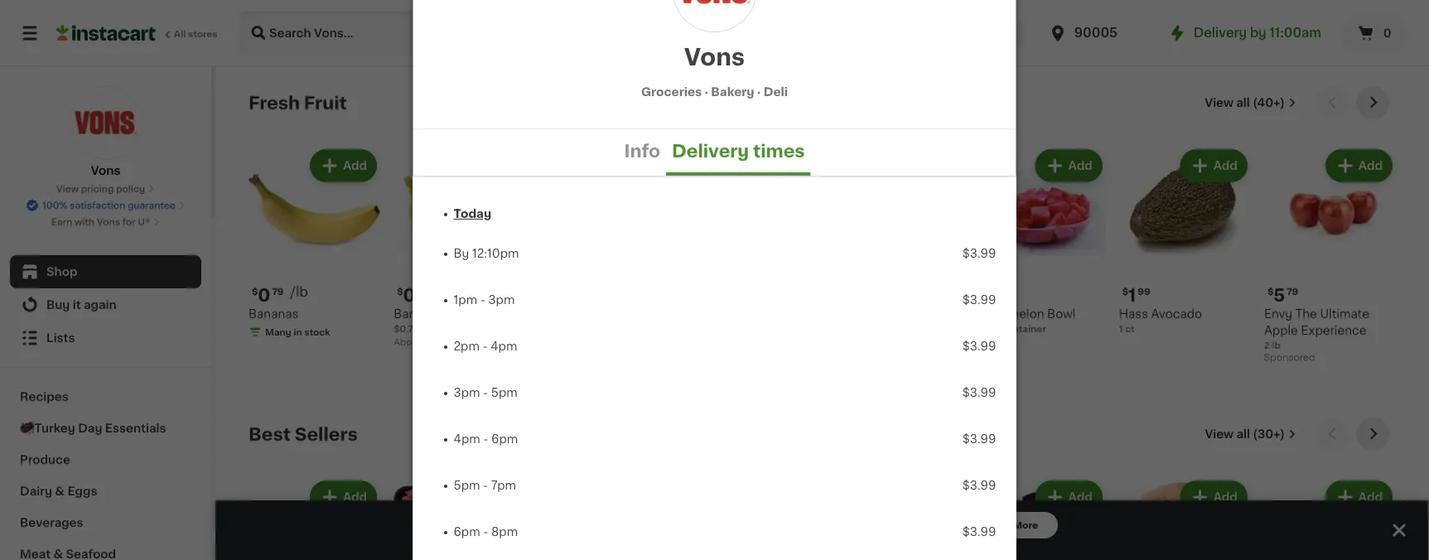 Task type: describe. For each thing, give the bounding box(es) containing it.
product group containing 8
[[974, 146, 1106, 336]]

1 vertical spatial view
[[56, 184, 79, 193]]

0 button
[[1341, 13, 1409, 53]]

fresh fruit
[[249, 94, 347, 111]]

$0.79 per pound element
[[249, 284, 380, 306]]

99
[[1138, 287, 1150, 296]]

all for fresh fruit
[[1236, 97, 1250, 109]]

beverages
[[20, 517, 83, 529]]

79 for 5
[[1287, 287, 1298, 296]]

bananas
[[249, 308, 299, 320]]

0 vertical spatial 5pm
[[491, 387, 518, 399]]

vons logo image
[[69, 86, 142, 159]]

it
[[73, 299, 81, 311]]

turkey
[[34, 423, 75, 434]]

bakery
[[711, 86, 754, 97]]

buy it again
[[46, 299, 117, 311]]

by 12:10pm
[[454, 248, 519, 259]]

$ 1 99
[[1122, 286, 1150, 304]]

$0.32 each (estimated) element
[[394, 284, 525, 306]]

/lb
[[290, 285, 308, 298]]

- for 3pm
[[480, 294, 485, 306]]

with
[[74, 217, 95, 227]]

1 inside hass avocado 1 ct
[[1119, 324, 1123, 334]]

all for best sellers
[[1236, 428, 1250, 440]]

view all (40+)
[[1205, 97, 1285, 109]]

product group containing 5
[[1264, 146, 1396, 367]]

100% satisfaction guarantee button
[[26, 196, 185, 212]]

hass avocado 1 ct
[[1119, 308, 1202, 334]]

100%
[[42, 201, 68, 210]]

more
[[1013, 521, 1038, 530]]

item carousel region containing best sellers
[[249, 418, 1396, 560]]

1 horizontal spatial 6pm
[[491, 433, 518, 445]]

delivery by 11:00am link
[[1167, 23, 1321, 43]]

banana
[[394, 308, 437, 320]]

buy
[[46, 299, 70, 311]]

for
[[122, 217, 136, 227]]

1 horizontal spatial 3pm
[[488, 294, 515, 306]]

dairy & eggs link
[[10, 476, 201, 507]]

2 · from the left
[[757, 86, 761, 97]]

more button
[[993, 512, 1058, 539]]

0 horizontal spatial lb
[[428, 324, 437, 334]]

again
[[84, 299, 117, 311]]

(est.)
[[472, 285, 507, 298]]

deli
[[764, 86, 788, 97]]

about
[[394, 338, 421, 347]]

5pm - 7pm
[[454, 480, 516, 491]]

many
[[265, 328, 291, 337]]

1 horizontal spatial 4pm
[[491, 341, 517, 352]]

6pm - 8pm
[[454, 526, 518, 538]]

earn
[[51, 217, 72, 227]]

- for 7pm
[[483, 480, 488, 491]]

by
[[1250, 27, 1267, 39]]

$10.00
[[859, 518, 906, 532]]

recipes link
[[10, 381, 201, 413]]

$ 5 79
[[1267, 286, 1298, 304]]

delivery by 11:00am
[[1194, 27, 1321, 39]]

dairy
[[20, 485, 52, 497]]

delivery for delivery by 11:00am
[[1194, 27, 1247, 39]]

delivery times tab
[[666, 129, 811, 176]]

add inside add $10.00 to qualify. button
[[826, 518, 855, 532]]

0 horizontal spatial 3pm
[[454, 387, 480, 399]]

view for best sellers
[[1205, 428, 1234, 440]]

$3.99 for 8pm
[[963, 526, 996, 538]]

1pm
[[454, 294, 477, 306]]

add $10.00 to qualify.
[[826, 518, 980, 532]]

90005 button
[[1048, 10, 1147, 56]]

essentials
[[105, 423, 166, 434]]

main content containing fresh fruit
[[215, 66, 1429, 560]]

product group containing 1
[[1119, 146, 1251, 336]]

sponsored badge image
[[1264, 353, 1314, 363]]

90005
[[1074, 27, 1118, 39]]

banana $0.79 / lb about 0.41 lb each
[[394, 308, 478, 347]]

item carousel region containing fresh fruit
[[249, 86, 1396, 404]]

container
[[1001, 324, 1046, 334]]

fruit
[[304, 94, 347, 111]]

all
[[174, 29, 186, 39]]

$ inside $ 0
[[397, 287, 403, 296]]

sellers
[[295, 425, 358, 443]]

lists
[[46, 332, 75, 344]]

1pm - 3pm
[[454, 294, 515, 306]]

times
[[753, 142, 805, 159]]

lb for lb
[[444, 338, 453, 347]]

0 vertical spatial vons
[[684, 46, 745, 68]]

the
[[1295, 308, 1317, 320]]

2pm
[[454, 341, 480, 352]]

view all (30+) button
[[1198, 418, 1303, 451]]

each (est.)
[[436, 285, 507, 298]]

u®
[[138, 217, 150, 227]]

0 for $ 0
[[403, 286, 416, 304]]

produce link
[[10, 444, 201, 476]]

$3.99 for 3pm
[[963, 294, 996, 306]]

11:00am
[[1270, 27, 1321, 39]]

$ for watermelon bowl
[[977, 287, 983, 296]]

&
[[55, 485, 65, 497]]

stock
[[304, 328, 330, 337]]

3pm - 5pm
[[454, 387, 518, 399]]

view pricing policy
[[56, 184, 145, 193]]

earn with vons for u®
[[51, 217, 150, 227]]

guarantee
[[128, 201, 176, 210]]

12:10pm
[[472, 248, 519, 259]]

2
[[1264, 341, 1270, 350]]

lists link
[[10, 321, 201, 355]]

1 vertical spatial 4pm
[[454, 433, 480, 445]]



Task type: vqa. For each thing, say whether or not it's contained in the screenshot.
$ 1 99 at the right bottom of the page
yes



Task type: locate. For each thing, give the bounding box(es) containing it.
0 vertical spatial all
[[1236, 97, 1250, 109]]

7pm
[[491, 480, 516, 491]]

by
[[454, 248, 469, 259]]

1 vertical spatial 6pm
[[454, 526, 480, 538]]

3pm down 2pm
[[454, 387, 480, 399]]

vons up groceries · bakery · deli at the top
[[684, 46, 745, 68]]

$ for 0
[[252, 287, 258, 296]]

- down "2pm - 4pm"
[[483, 387, 488, 399]]

$ 0
[[397, 286, 416, 304]]

0 vertical spatial view
[[1205, 97, 1234, 109]]

view for fresh fruit
[[1205, 97, 1234, 109]]

- for 4pm
[[483, 341, 488, 352]]

6 $3.99 from the top
[[963, 480, 996, 491]]

- right 2pm
[[483, 341, 488, 352]]

1 left 99 on the bottom of the page
[[1128, 286, 1136, 304]]

1 vertical spatial item carousel region
[[249, 418, 1396, 560]]

5 $3.99 from the top
[[963, 433, 996, 445]]

2 $ from the left
[[397, 287, 403, 296]]

view all (40+) button
[[1198, 86, 1303, 119]]

1 vertical spatial 3pm
[[454, 387, 480, 399]]

(40+)
[[1253, 97, 1285, 109]]

0 horizontal spatial 0
[[258, 286, 270, 304]]

each inside $0.32 each (estimated) element
[[436, 285, 468, 298]]

$ inside $ 5 79
[[1267, 287, 1274, 296]]

79 right 5
[[1287, 287, 1298, 296]]

1 horizontal spatial 79
[[1287, 287, 1298, 296]]

day
[[78, 423, 102, 434]]

$ inside $ 1 99
[[1122, 287, 1128, 296]]

- left 7pm
[[483, 480, 488, 491]]

lb right '0.41'
[[444, 338, 453, 347]]

vons down 100% satisfaction guarantee
[[97, 217, 120, 227]]

fresh
[[249, 94, 300, 111]]

vons link
[[69, 86, 142, 179]]

instacart logo image
[[56, 23, 156, 43]]

1 · from the left
[[705, 86, 708, 97]]

0 vertical spatial 6pm
[[491, 433, 518, 445]]

to
[[910, 518, 925, 532]]

1 horizontal spatial 1
[[1128, 286, 1136, 304]]

all inside "popup button"
[[1236, 428, 1250, 440]]

vons up view pricing policy link
[[91, 165, 120, 176]]

envy
[[1264, 308, 1292, 320]]

3 $3.99 from the top
[[963, 341, 996, 352]]

$ for 5
[[1267, 287, 1274, 296]]

satisfaction
[[70, 201, 125, 210]]

0 vertical spatial 3pm
[[488, 294, 515, 306]]

1 $3.99 from the top
[[963, 248, 996, 259]]

tab list containing info
[[413, 129, 1016, 176]]

- left 8pm
[[483, 526, 488, 538]]

vons inside earn with vons for u® link
[[97, 217, 120, 227]]

$ up envy
[[1267, 287, 1274, 296]]

1 vertical spatial 5pm
[[454, 480, 480, 491]]

in
[[294, 328, 302, 337]]

0 horizontal spatial 6pm
[[454, 526, 480, 538]]

· left deli
[[757, 86, 761, 97]]

lb for apple
[[1272, 341, 1281, 350]]

2 79 from the left
[[1287, 287, 1298, 296]]

2 vertical spatial view
[[1205, 428, 1234, 440]]

oz
[[988, 324, 999, 334]]

item carousel region
[[249, 86, 1396, 404], [249, 418, 1396, 560]]

add $10.00 to qualify. button
[[567, 512, 980, 539]]

lb right /
[[428, 324, 437, 334]]

0 vertical spatial 1
[[1128, 286, 1136, 304]]

4pm right 2pm
[[491, 341, 517, 352]]

2 item carousel region from the top
[[249, 418, 1396, 560]]

4pm up 5pm - 7pm
[[454, 433, 480, 445]]

100% satisfaction guarantee
[[42, 201, 176, 210]]

each left (est.)
[[436, 285, 468, 298]]

lb
[[428, 324, 437, 334], [444, 338, 453, 347], [1272, 341, 1281, 350]]

today
[[454, 208, 491, 220]]

/
[[422, 324, 426, 334]]

each inside banana $0.79 / lb about 0.41 lb each
[[455, 338, 478, 347]]

2 horizontal spatial lb
[[1272, 341, 1281, 350]]

$ 8 watermelon bowl 32 oz container
[[974, 286, 1076, 334]]

·
[[705, 86, 708, 97], [757, 86, 761, 97]]

(30+)
[[1253, 428, 1285, 440]]

0 inside button
[[1383, 27, 1392, 39]]

$ inside the $ 0 79
[[252, 287, 258, 296]]

qualify.
[[928, 518, 980, 532]]

2 all from the top
[[1236, 428, 1250, 440]]

5 $ from the left
[[1267, 287, 1274, 296]]

info
[[624, 142, 660, 159]]

$3.99 for 5pm
[[963, 387, 996, 399]]

view all (30+)
[[1205, 428, 1285, 440]]

policy
[[116, 184, 145, 193]]

3pm right 1pm
[[488, 294, 515, 306]]

lb inside envy the ultimate apple experience 2 lb
[[1272, 341, 1281, 350]]

· left bakery at the top of the page
[[705, 86, 708, 97]]

0 vertical spatial each
[[436, 285, 468, 298]]

vons inside vons link
[[91, 165, 120, 176]]

$ inside $ 8 watermelon bowl 32 oz container
[[977, 287, 983, 296]]

1 vertical spatial each
[[455, 338, 478, 347]]

0 horizontal spatial ·
[[705, 86, 708, 97]]

1 item carousel region from the top
[[249, 86, 1396, 404]]

- down 3pm - 5pm
[[483, 433, 488, 445]]

produce
[[20, 454, 70, 466]]

bowl
[[1047, 308, 1076, 320]]

envy the ultimate apple experience 2 lb
[[1264, 308, 1369, 350]]

-
[[480, 294, 485, 306], [483, 341, 488, 352], [483, 387, 488, 399], [483, 433, 488, 445], [483, 480, 488, 491], [483, 526, 488, 538]]

1 all from the top
[[1236, 97, 1250, 109]]

$ 0 79
[[252, 286, 284, 304]]

delivery inside "tab"
[[672, 142, 749, 159]]

5pm
[[491, 387, 518, 399], [454, 480, 480, 491]]

info tab
[[618, 129, 666, 176]]

recipes
[[20, 391, 69, 403]]

stores
[[188, 29, 218, 39]]

3 $ from the left
[[977, 287, 983, 296]]

0 vertical spatial 4pm
[[491, 341, 517, 352]]

delivery left by
[[1194, 27, 1247, 39]]

$ up watermelon
[[977, 287, 983, 296]]

main content
[[215, 66, 1429, 560]]

watermelon
[[974, 308, 1044, 320]]

$ left 99 on the bottom of the page
[[1122, 287, 1128, 296]]

all left (40+) on the top right of page
[[1236, 97, 1250, 109]]

1 vertical spatial 1
[[1119, 324, 1123, 334]]

treatment tracker modal dialog
[[215, 500, 1429, 560]]

1 horizontal spatial delivery
[[1194, 27, 1247, 39]]

shop link
[[10, 255, 201, 288]]

all stores
[[174, 29, 218, 39]]

- right 1pm
[[480, 294, 485, 306]]

dairy & eggs
[[20, 485, 97, 497]]

$ up bananas
[[252, 287, 258, 296]]

$3.99 for 6pm
[[963, 433, 996, 445]]

1 vertical spatial delivery
[[672, 142, 749, 159]]

delivery down groceries · bakery · deli at the top
[[672, 142, 749, 159]]

- for 8pm
[[483, 526, 488, 538]]

8pm
[[491, 526, 518, 538]]

$ up banana
[[397, 287, 403, 296]]

groceries · bakery · deli
[[641, 86, 788, 97]]

2 $3.99 from the top
[[963, 294, 996, 306]]

$ for 1
[[1122, 287, 1128, 296]]

delivery
[[1194, 27, 1247, 39], [672, 142, 749, 159]]

1 left ct
[[1119, 324, 1123, 334]]

5pm left 7pm
[[454, 480, 480, 491]]

4pm
[[491, 341, 517, 352], [454, 433, 480, 445]]

view up 100%
[[56, 184, 79, 193]]

79 inside $ 5 79
[[1287, 287, 1298, 296]]

best sellers
[[249, 425, 358, 443]]

apple
[[1264, 325, 1298, 336]]

best
[[249, 425, 291, 443]]

0.41
[[424, 338, 442, 347]]

1 horizontal spatial 0
[[403, 286, 416, 304]]

$3.99
[[963, 248, 996, 259], [963, 294, 996, 306], [963, 341, 996, 352], [963, 387, 996, 399], [963, 433, 996, 445], [963, 480, 996, 491], [963, 526, 996, 538]]

79 for 0
[[272, 287, 284, 296]]

7 $3.99 from the top
[[963, 526, 996, 538]]

6pm left 8pm
[[454, 526, 480, 538]]

🦃 turkey day essentials
[[20, 423, 166, 434]]

ultimate
[[1320, 308, 1369, 320]]

hass
[[1119, 308, 1148, 320]]

all left (30+)
[[1236, 428, 1250, 440]]

view
[[1205, 97, 1234, 109], [56, 184, 79, 193], [1205, 428, 1234, 440]]

delivery for delivery times
[[672, 142, 749, 159]]

all inside popup button
[[1236, 97, 1250, 109]]

1 $ from the left
[[252, 287, 258, 296]]

0 for $ 0 79
[[258, 286, 270, 304]]

beverages link
[[10, 507, 201, 539]]

2 horizontal spatial 0
[[1383, 27, 1392, 39]]

0 horizontal spatial delivery
[[672, 142, 749, 159]]

0 horizontal spatial 79
[[272, 287, 284, 296]]

1 horizontal spatial ·
[[757, 86, 761, 97]]

1 79 from the left
[[272, 287, 284, 296]]

5pm up 4pm - 6pm
[[491, 387, 518, 399]]

4 $ from the left
[[1122, 287, 1128, 296]]

pricing
[[81, 184, 114, 193]]

8
[[983, 286, 995, 304]]

view inside popup button
[[1205, 97, 1234, 109]]

0 vertical spatial delivery
[[1194, 27, 1247, 39]]

- for 6pm
[[483, 433, 488, 445]]

$3.99 for 7pm
[[963, 480, 996, 491]]

79 inside the $ 0 79
[[272, 287, 284, 296]]

79 left /lb
[[272, 287, 284, 296]]

$3.99 for 4pm
[[963, 341, 996, 352]]

1 vertical spatial vons
[[91, 165, 120, 176]]

0 horizontal spatial 5pm
[[454, 480, 480, 491]]

view left (30+)
[[1205, 428, 1234, 440]]

0 horizontal spatial 4pm
[[454, 433, 480, 445]]

🦃
[[20, 423, 31, 434]]

1 horizontal spatial lb
[[444, 338, 453, 347]]

1 horizontal spatial 5pm
[[491, 387, 518, 399]]

tab list
[[413, 129, 1016, 176]]

0 horizontal spatial 1
[[1119, 324, 1123, 334]]

lb right 2
[[1272, 341, 1281, 350]]

view inside "popup button"
[[1205, 428, 1234, 440]]

- for 5pm
[[483, 387, 488, 399]]

ct
[[1125, 324, 1135, 334]]

view left (40+) on the top right of page
[[1205, 97, 1234, 109]]

$0.79
[[394, 324, 420, 334]]

4 $3.99 from the top
[[963, 387, 996, 399]]

32
[[974, 324, 986, 334]]

6pm up 7pm
[[491, 433, 518, 445]]

product group
[[249, 146, 380, 342], [394, 146, 525, 349], [539, 146, 671, 359], [684, 146, 816, 367], [829, 146, 961, 352], [974, 146, 1106, 336], [1119, 146, 1251, 336], [1264, 146, 1396, 367], [249, 477, 380, 560], [394, 477, 525, 560], [974, 477, 1106, 560], [1119, 477, 1251, 560], [1264, 477, 1396, 560]]

2 vertical spatial vons
[[97, 217, 120, 227]]

1 vertical spatial all
[[1236, 428, 1250, 440]]

None search field
[[237, 10, 775, 56]]

0 vertical spatial item carousel region
[[249, 86, 1396, 404]]

79
[[272, 287, 284, 296], [1287, 287, 1298, 296]]

buy it again link
[[10, 288, 201, 321]]

4pm - 6pm
[[454, 433, 518, 445]]

avocado
[[1151, 308, 1202, 320]]

experience
[[1301, 325, 1367, 336]]

🦃 turkey day essentials link
[[10, 413, 201, 444]]

each right '0.41'
[[455, 338, 478, 347]]



